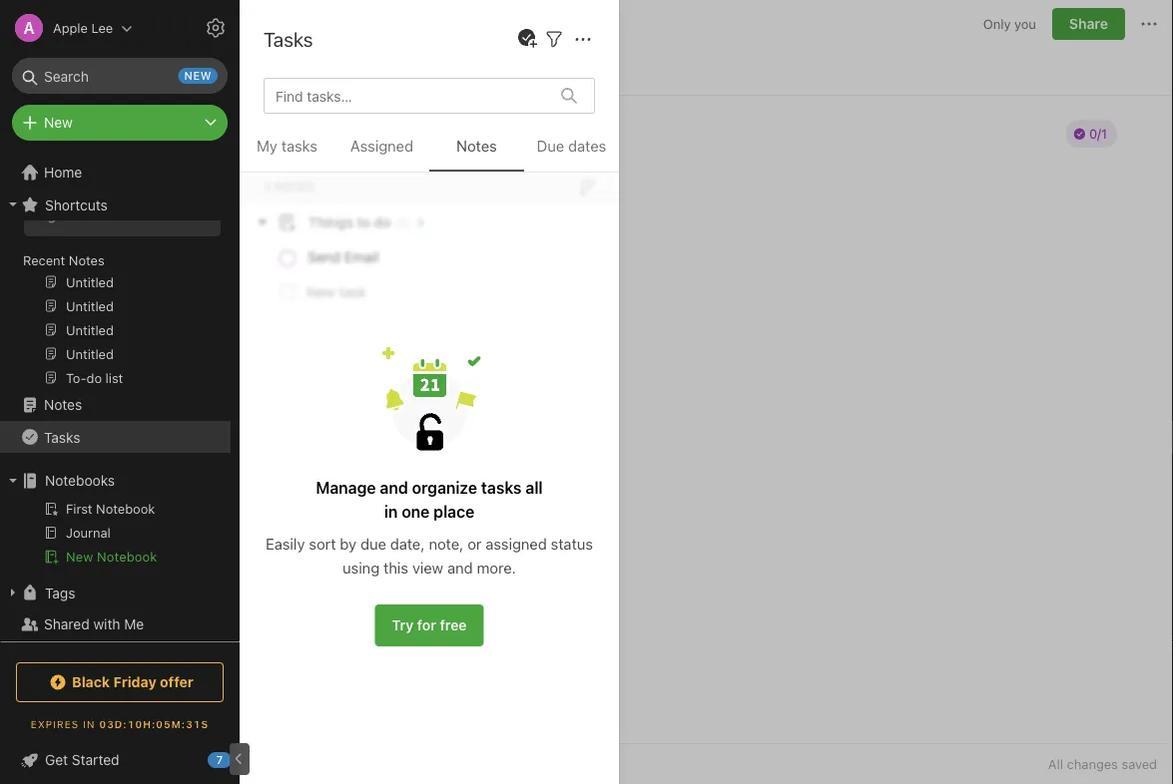 Task type: describe. For each thing, give the bounding box(es) containing it.
shared
[[44, 617, 90, 633]]

notebook
[[97, 550, 157, 565]]

expand notebooks image
[[5, 473, 21, 489]]

for
[[417, 618, 436, 634]]

More actions and view options field
[[566, 26, 595, 51]]

add a reminder image
[[252, 753, 276, 777]]

place
[[434, 503, 474, 522]]

you
[[1015, 16, 1036, 31]]

settings image
[[204, 16, 228, 40]]

tasks inside manage and organize tasks all in one place
[[481, 479, 522, 498]]

status
[[551, 535, 593, 553]]

manage and organize tasks all in one place
[[316, 479, 543, 522]]

share button
[[1052, 8, 1125, 40]]

my
[[257, 137, 277, 155]]

Search text field
[[26, 58, 214, 94]]

all
[[1048, 757, 1063, 772]]

notes inside button
[[457, 137, 497, 155]]

tree containing home
[[0, 98, 240, 685]]

get
[[45, 752, 68, 769]]

nov
[[351, 61, 377, 78]]

notebook,
[[70, 190, 131, 205]]

15,
[[380, 61, 399, 78]]

with
[[93, 617, 120, 633]]

or for stack
[[171, 190, 183, 205]]

notebooks link
[[0, 465, 231, 497]]

Account field
[[0, 8, 133, 48]]

on inside icon on a note, notebook, stack or tag to add it here.
[[138, 172, 153, 187]]

Find tasks… text field
[[268, 80, 549, 112]]

icon on a note, notebook, stack or tag to add it here.
[[36, 172, 183, 222]]

Filter tasks field
[[542, 26, 566, 51]]

shared with me link
[[0, 609, 231, 641]]

only
[[983, 16, 1011, 31]]

add
[[75, 208, 98, 222]]

stack
[[135, 190, 167, 205]]

due
[[537, 137, 564, 155]]

expand tags image
[[5, 585, 21, 601]]

it
[[101, 208, 109, 222]]

new notebook group
[[0, 497, 231, 577]]

due
[[361, 535, 386, 553]]

recent notes
[[23, 253, 105, 268]]

edited
[[287, 61, 327, 78]]

changes
[[1067, 757, 1118, 772]]

by
[[340, 535, 357, 553]]

new
[[184, 69, 212, 82]]

due dates
[[537, 137, 606, 155]]

my tasks button
[[240, 134, 335, 172]]

Note Editor text field
[[240, 96, 1173, 744]]

new for new
[[44, 114, 73, 131]]

in
[[384, 503, 398, 522]]

tasks button
[[0, 421, 231, 453]]

organize
[[412, 479, 477, 498]]

2023
[[403, 61, 436, 78]]

this
[[384, 559, 408, 577]]

apple
[[53, 20, 88, 35]]

new search field
[[26, 58, 218, 94]]

shared with me
[[44, 617, 144, 633]]

expand note image
[[254, 12, 278, 36]]

group inside 'tree'
[[0, 130, 231, 397]]

date,
[[390, 535, 425, 553]]

1 horizontal spatial tasks
[[264, 27, 313, 50]]

friday
[[113, 675, 156, 691]]

notes link
[[0, 389, 231, 421]]

all
[[526, 479, 543, 498]]

click to collapse image
[[232, 748, 247, 772]]

due dates button
[[524, 134, 619, 172]]

new for new notebook
[[66, 550, 93, 565]]

black friday offer
[[72, 675, 194, 691]]

new task image
[[515, 27, 539, 51]]

last
[[256, 61, 283, 78]]

recent
[[23, 253, 65, 268]]

tag
[[36, 208, 56, 222]]



Task type: vqa. For each thing, say whether or not it's contained in the screenshot.
EXPIRES IN 03D:10H:05M:31S
yes



Task type: locate. For each thing, give the bounding box(es) containing it.
a
[[157, 172, 164, 187]]

group containing icon on a note, notebook, stack or tag to add it here.
[[0, 130, 231, 397]]

new
[[44, 114, 73, 131], [66, 550, 93, 565]]

shortcuts
[[45, 196, 108, 213]]

sort
[[309, 535, 336, 553]]

filter tasks image
[[542, 27, 566, 51]]

1 vertical spatial on
[[138, 172, 153, 187]]

1 horizontal spatial or
[[468, 535, 482, 553]]

1 vertical spatial tasks
[[44, 429, 80, 446]]

1 horizontal spatial on
[[331, 61, 347, 78]]

me
[[124, 617, 144, 633]]

new notebook
[[66, 550, 157, 565]]

tasks up notebooks
[[44, 429, 80, 446]]

easily
[[266, 535, 305, 553]]

tasks
[[281, 137, 317, 155], [481, 479, 522, 498]]

icon
[[109, 172, 135, 187]]

view
[[412, 559, 443, 577]]

0 vertical spatial and
[[380, 479, 408, 498]]

0 horizontal spatial note,
[[36, 190, 67, 205]]

0 horizontal spatial or
[[171, 190, 183, 205]]

note window element
[[240, 0, 1173, 785]]

0 vertical spatial new
[[44, 114, 73, 131]]

and inside easily sort by due date, note, or assigned status using this view and more.
[[447, 559, 473, 577]]

offer
[[160, 675, 194, 691]]

new up tags
[[66, 550, 93, 565]]

note, inside icon on a note, notebook, stack or tag to add it here.
[[36, 190, 67, 205]]

tasks inside button
[[281, 137, 317, 155]]

or for note,
[[468, 535, 482, 553]]

0 horizontal spatial tasks
[[281, 137, 317, 155]]

0 vertical spatial tasks
[[264, 27, 313, 50]]

try for free button
[[375, 605, 484, 647]]

tasks up edited at the top of page
[[264, 27, 313, 50]]

1 vertical spatial note,
[[429, 535, 464, 553]]

apple lee
[[53, 20, 113, 35]]

0 vertical spatial or
[[171, 190, 183, 205]]

black friday offer button
[[16, 663, 224, 703]]

dates
[[568, 137, 606, 155]]

using
[[343, 559, 380, 577]]

0 vertical spatial tasks
[[281, 137, 317, 155]]

notes button
[[429, 134, 524, 172]]

7
[[216, 754, 223, 767]]

tags
[[45, 585, 75, 601]]

tasks left the "all"
[[481, 479, 522, 498]]

and right view
[[447, 559, 473, 577]]

home link
[[0, 157, 240, 189]]

and up in
[[380, 479, 408, 498]]

0 vertical spatial on
[[331, 61, 347, 78]]

lee
[[91, 20, 113, 35]]

last edited on nov 15, 2023
[[256, 61, 436, 78]]

tree
[[0, 98, 240, 685]]

new inside popup button
[[44, 114, 73, 131]]

or
[[171, 190, 183, 205], [468, 535, 482, 553]]

all changes saved
[[1048, 757, 1157, 772]]

notes
[[457, 137, 497, 155], [69, 253, 105, 268], [44, 397, 82, 413]]

one
[[402, 503, 430, 522]]

or up more.
[[468, 535, 482, 553]]

more actions and view options image
[[571, 27, 595, 51]]

1 horizontal spatial and
[[447, 559, 473, 577]]

1 horizontal spatial tasks
[[481, 479, 522, 498]]

home
[[44, 164, 82, 181]]

Help and Learning task checklist field
[[0, 745, 240, 777]]

new notebook button
[[0, 545, 231, 569]]

here.
[[113, 208, 143, 222]]

get started
[[45, 752, 119, 769]]

expires in 03d:10h:05m:31s
[[31, 719, 209, 730]]

1 vertical spatial new
[[66, 550, 93, 565]]

group
[[0, 130, 231, 397]]

tasks
[[264, 27, 313, 50], [44, 429, 80, 446]]

0 horizontal spatial on
[[138, 172, 153, 187]]

black
[[72, 675, 110, 691]]

try for free
[[392, 618, 467, 634]]

share
[[1069, 15, 1108, 32]]

expires
[[31, 719, 79, 730]]

notes right recent
[[69, 253, 105, 268]]

notes up tasks button
[[44, 397, 82, 413]]

0 horizontal spatial tasks
[[44, 429, 80, 446]]

new inside new notebook button
[[66, 550, 93, 565]]

try
[[392, 618, 414, 634]]

0 vertical spatial note,
[[36, 190, 67, 205]]

shortcuts button
[[0, 189, 231, 221]]

new button
[[12, 105, 228, 141]]

note, inside easily sort by due date, note, or assigned status using this view and more.
[[429, 535, 464, 553]]

assigned
[[486, 535, 547, 553]]

0 horizontal spatial and
[[380, 479, 408, 498]]

03d:10h:05m:31s
[[99, 719, 209, 730]]

1 vertical spatial notes
[[69, 253, 105, 268]]

note,
[[36, 190, 67, 205], [429, 535, 464, 553]]

manage
[[316, 479, 376, 498]]

2 vertical spatial notes
[[44, 397, 82, 413]]

tasks inside button
[[44, 429, 80, 446]]

on
[[331, 61, 347, 78], [138, 172, 153, 187]]

on inside note window element
[[331, 61, 347, 78]]

notes inside group
[[69, 253, 105, 268]]

my tasks
[[257, 137, 317, 155]]

note, up view
[[429, 535, 464, 553]]

to
[[59, 208, 71, 222]]

and inside manage and organize tasks all in one place
[[380, 479, 408, 498]]

assigned button
[[335, 134, 429, 172]]

in
[[83, 719, 95, 730]]

assigned
[[350, 137, 413, 155]]

0 vertical spatial notes
[[457, 137, 497, 155]]

only you
[[983, 16, 1036, 31]]

1 horizontal spatial note,
[[429, 535, 464, 553]]

and
[[380, 479, 408, 498], [447, 559, 473, 577]]

or inside icon on a note, notebook, stack or tag to add it here.
[[171, 190, 183, 205]]

notebooks
[[45, 473, 115, 489]]

free
[[440, 618, 467, 634]]

on left a
[[138, 172, 153, 187]]

saved
[[1122, 757, 1157, 772]]

tags button
[[0, 577, 231, 609]]

tasks right 'my'
[[281, 137, 317, 155]]

more.
[[477, 559, 516, 577]]

note, up tag at the left top
[[36, 190, 67, 205]]

on left the nov
[[331, 61, 347, 78]]

1 vertical spatial or
[[468, 535, 482, 553]]

started
[[72, 752, 119, 769]]

or right the stack
[[171, 190, 183, 205]]

1 vertical spatial tasks
[[481, 479, 522, 498]]

or inside easily sort by due date, note, or assigned status using this view and more.
[[468, 535, 482, 553]]

new up "home"
[[44, 114, 73, 131]]

easily sort by due date, note, or assigned status using this view and more.
[[266, 535, 593, 577]]

notes left due
[[457, 137, 497, 155]]

1 vertical spatial and
[[447, 559, 473, 577]]



